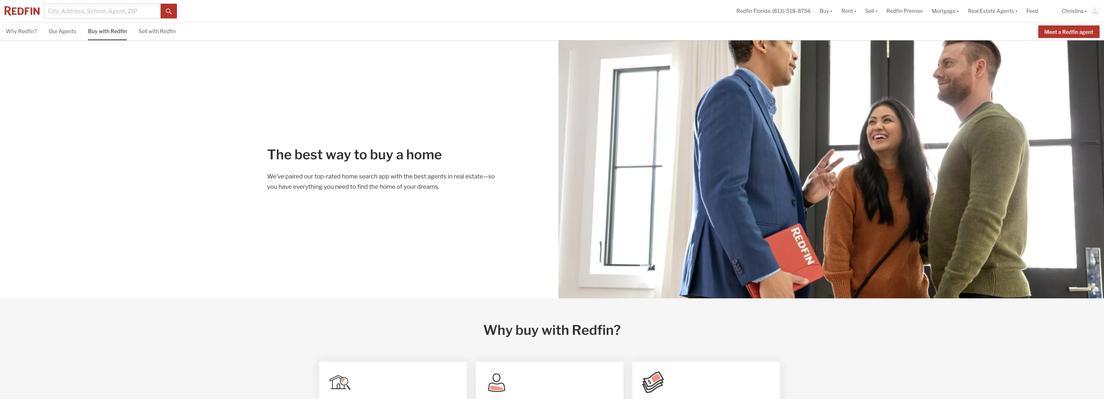 Task type: locate. For each thing, give the bounding box(es) containing it.
redfin inside button
[[1063, 29, 1079, 35]]

1 horizontal spatial buy
[[516, 323, 539, 339]]

why redfin? link
[[6, 23, 37, 39]]

meet a redfin agent button
[[1039, 25, 1100, 38]]

with inside we've paired our top-rated home search app with the best agents in real estate—so you have everything you need to find the home of your dreams.
[[391, 173, 402, 180]]

0 horizontal spatial redfin?
[[18, 28, 37, 34]]

redfin down submit search icon
[[160, 28, 176, 34]]

home up need
[[342, 173, 358, 180]]

▾ right rent
[[855, 8, 857, 14]]

buy inside dropdown button
[[820, 8, 829, 14]]

2 vertical spatial home
[[380, 184, 396, 191]]

sell right rent ▾
[[866, 8, 875, 14]]

a right meet on the top right of page
[[1059, 29, 1062, 35]]

0 horizontal spatial why
[[6, 28, 17, 34]]

redfin florida: (813)-518-8756
[[737, 8, 811, 14]]

0 vertical spatial redfin?
[[18, 28, 37, 34]]

a
[[1059, 29, 1062, 35], [396, 147, 404, 163]]

buy
[[370, 147, 393, 163], [516, 323, 539, 339]]

agents right estate
[[997, 8, 1015, 14]]

redfin left agent
[[1063, 29, 1079, 35]]

our agents link
[[49, 23, 76, 39]]

1 horizontal spatial you
[[324, 184, 334, 191]]

1 vertical spatial a
[[396, 147, 404, 163]]

the
[[404, 173, 413, 180], [369, 184, 378, 191]]

best up dreams.
[[414, 173, 426, 180]]

sell
[[866, 8, 875, 14], [139, 28, 147, 34]]

1 vertical spatial the
[[369, 184, 378, 191]]

agent
[[1080, 29, 1094, 35]]

florida:
[[754, 8, 771, 14]]

sell inside sell ▾ dropdown button
[[866, 8, 875, 14]]

dreams.
[[417, 184, 439, 191]]

0 horizontal spatial you
[[267, 184, 277, 191]]

of
[[397, 184, 403, 191]]

1 vertical spatial to
[[350, 184, 356, 191]]

buy
[[820, 8, 829, 14], [88, 28, 98, 34]]

1 horizontal spatial home
[[380, 184, 396, 191]]

why redfin?
[[6, 28, 37, 34]]

sell ▾ button
[[861, 0, 883, 22]]

home up the agents
[[406, 147, 442, 163]]

to
[[354, 147, 367, 163], [350, 184, 356, 191]]

an agent with customers inside of a home image
[[559, 40, 1104, 299]]

0 vertical spatial agents
[[997, 8, 1015, 14]]

2 horizontal spatial home
[[406, 147, 442, 163]]

real
[[454, 173, 464, 180]]

redfin left premier
[[887, 8, 903, 14]]

0 vertical spatial best
[[295, 147, 323, 163]]

redfin for buy with redfin
[[111, 28, 127, 34]]

redfin left florida:
[[737, 8, 753, 14]]

to inside we've paired our top-rated home search app with the best agents in real estate—so you have everything you need to find the home of your dreams.
[[350, 184, 356, 191]]

0 horizontal spatial buy
[[88, 28, 98, 34]]

0 vertical spatial buy
[[820, 8, 829, 14]]

1 vertical spatial why
[[483, 323, 513, 339]]

buy down city, address, school, agent, zip search box
[[88, 28, 98, 34]]

buy right 8756 at the top right
[[820, 8, 829, 14]]

1 ▾ from the left
[[831, 8, 833, 14]]

6 ▾ from the left
[[1085, 8, 1088, 14]]

2 ▾ from the left
[[855, 8, 857, 14]]

in
[[448, 173, 453, 180]]

▾
[[831, 8, 833, 14], [855, 8, 857, 14], [876, 8, 878, 14], [957, 8, 960, 14], [1016, 8, 1018, 14], [1085, 8, 1088, 14]]

1 vertical spatial buy
[[88, 28, 98, 34]]

a inside button
[[1059, 29, 1062, 35]]

agents inside dropdown button
[[997, 8, 1015, 14]]

best inside we've paired our top-rated home search app with the best agents in real estate—so you have everything you need to find the home of your dreams.
[[414, 173, 426, 180]]

the best way to buy a home
[[267, 147, 442, 163]]

rent ▾ button
[[842, 0, 857, 22]]

1 horizontal spatial redfin?
[[572, 323, 621, 339]]

▾ for christina ▾
[[1085, 8, 1088, 14]]

home down app
[[380, 184, 396, 191]]

sell ▾ button
[[866, 0, 878, 22]]

christina
[[1062, 8, 1084, 14]]

0 horizontal spatial a
[[396, 147, 404, 163]]

best
[[295, 147, 323, 163], [414, 173, 426, 180]]

why
[[6, 28, 17, 34], [483, 323, 513, 339]]

1 vertical spatial best
[[414, 173, 426, 180]]

redfin down city, address, school, agent, zip search box
[[111, 28, 127, 34]]

sell for sell with redfin
[[139, 28, 147, 34]]

0 vertical spatial sell
[[866, 8, 875, 14]]

estate—so
[[466, 173, 495, 180]]

5 ▾ from the left
[[1016, 8, 1018, 14]]

we've paired our top-rated home search app with the best agents in real estate—so you have everything you need to find the home of your dreams.
[[267, 173, 495, 191]]

our
[[49, 28, 58, 34]]

0 vertical spatial home
[[406, 147, 442, 163]]

a up of
[[396, 147, 404, 163]]

▾ right christina
[[1085, 8, 1088, 14]]

to right way
[[354, 147, 367, 163]]

4 ▾ from the left
[[957, 8, 960, 14]]

meet a redfin agent
[[1045, 29, 1094, 35]]

▾ right rent ▾
[[876, 8, 878, 14]]

1 horizontal spatial agents
[[997, 8, 1015, 14]]

▾ left rent
[[831, 8, 833, 14]]

with
[[99, 28, 109, 34], [149, 28, 159, 34], [391, 173, 402, 180], [542, 323, 569, 339]]

rent ▾
[[842, 8, 857, 14]]

buy with redfin
[[88, 28, 127, 34]]

sell with redfin
[[139, 28, 176, 34]]

why for why buy with redfin?
[[483, 323, 513, 339]]

0 vertical spatial to
[[354, 147, 367, 163]]

1 horizontal spatial the
[[404, 173, 413, 180]]

1 vertical spatial sell
[[139, 28, 147, 34]]

illustration of a stack of cash image
[[642, 371, 665, 395]]

the right find
[[369, 184, 378, 191]]

1 horizontal spatial buy
[[820, 8, 829, 14]]

sell right buy with redfin
[[139, 28, 147, 34]]

1 horizontal spatial why
[[483, 323, 513, 339]]

0 horizontal spatial buy
[[370, 147, 393, 163]]

have
[[279, 184, 292, 191]]

1 you from the left
[[267, 184, 277, 191]]

0 horizontal spatial home
[[342, 173, 358, 180]]

you down we've on the left of page
[[267, 184, 277, 191]]

1 vertical spatial agents
[[59, 28, 76, 34]]

1 horizontal spatial a
[[1059, 29, 1062, 35]]

0 horizontal spatial best
[[295, 147, 323, 163]]

rent ▾ button
[[837, 0, 861, 22]]

premier
[[904, 8, 923, 14]]

to left find
[[350, 184, 356, 191]]

3 ▾ from the left
[[876, 8, 878, 14]]

▾ right mortgage
[[957, 8, 960, 14]]

1 horizontal spatial sell
[[866, 8, 875, 14]]

paired
[[285, 173, 303, 180]]

illustration of the best agents image
[[485, 371, 509, 395]]

▾ left feed
[[1016, 8, 1018, 14]]

you
[[267, 184, 277, 191], [324, 184, 334, 191]]

the up "your"
[[404, 173, 413, 180]]

buy for buy with redfin
[[88, 28, 98, 34]]

0 horizontal spatial sell
[[139, 28, 147, 34]]

agents
[[997, 8, 1015, 14], [59, 28, 76, 34]]

redfin
[[737, 8, 753, 14], [887, 8, 903, 14], [111, 28, 127, 34], [160, 28, 176, 34], [1063, 29, 1079, 35]]

agents right our
[[59, 28, 76, 34]]

buy ▾ button
[[820, 0, 833, 22]]

1 horizontal spatial best
[[414, 173, 426, 180]]

you down 'rated'
[[324, 184, 334, 191]]

best up our
[[295, 147, 323, 163]]

0 vertical spatial a
[[1059, 29, 1062, 35]]

redfin?
[[18, 28, 37, 34], [572, 323, 621, 339]]

home
[[406, 147, 442, 163], [342, 173, 358, 180], [380, 184, 396, 191]]

0 vertical spatial why
[[6, 28, 17, 34]]

real estate agents ▾
[[968, 8, 1018, 14]]



Task type: vqa. For each thing, say whether or not it's contained in the screenshot.
1st Add home to favorites option from the bottom of the page
no



Task type: describe. For each thing, give the bounding box(es) containing it.
redfin for meet a redfin agent
[[1063, 29, 1079, 35]]

518-
[[787, 8, 798, 14]]

top-
[[315, 173, 326, 180]]

0 vertical spatial buy
[[370, 147, 393, 163]]

real
[[968, 8, 979, 14]]

submit search image
[[166, 8, 172, 14]]

christina ▾
[[1062, 8, 1088, 14]]

find
[[357, 184, 368, 191]]

real estate agents ▾ button
[[964, 0, 1022, 22]]

City, Address, School, Agent, ZIP search field
[[44, 4, 161, 18]]

sell with redfin link
[[139, 23, 176, 39]]

▾ for buy ▾
[[831, 8, 833, 14]]

redfin premier
[[887, 8, 923, 14]]

our agents
[[49, 28, 76, 34]]

feed button
[[1022, 0, 1058, 22]]

why buy with redfin?
[[483, 323, 621, 339]]

sell ▾
[[866, 8, 878, 14]]

redfin premier button
[[883, 0, 928, 22]]

mortgage
[[932, 8, 956, 14]]

▾ for mortgage ▾
[[957, 8, 960, 14]]

mortgage ▾
[[932, 8, 960, 14]]

▾ for sell ▾
[[876, 8, 878, 14]]

▾ for rent ▾
[[855, 8, 857, 14]]

our
[[304, 173, 313, 180]]

need
[[335, 184, 349, 191]]

estate
[[980, 8, 996, 14]]

everything
[[293, 184, 323, 191]]

redfin for sell with redfin
[[160, 28, 176, 34]]

mortgage ▾ button
[[932, 0, 960, 22]]

buy with redfin link
[[88, 23, 127, 39]]

meet
[[1045, 29, 1058, 35]]

search
[[359, 173, 378, 180]]

1 vertical spatial buy
[[516, 323, 539, 339]]

we've
[[267, 173, 284, 180]]

real estate agents ▾ link
[[968, 0, 1018, 22]]

feed
[[1027, 8, 1039, 14]]

sell for sell ▾
[[866, 8, 875, 14]]

1 vertical spatial redfin?
[[572, 323, 621, 339]]

2 you from the left
[[324, 184, 334, 191]]

rent
[[842, 8, 853, 14]]

why for why redfin?
[[6, 28, 17, 34]]

0 vertical spatial the
[[404, 173, 413, 180]]

agents
[[428, 173, 447, 180]]

8756
[[798, 8, 811, 14]]

redfin inside button
[[887, 8, 903, 14]]

0 horizontal spatial the
[[369, 184, 378, 191]]

illustration of a home image
[[328, 371, 352, 395]]

mortgage ▾ button
[[928, 0, 964, 22]]

1 vertical spatial home
[[342, 173, 358, 180]]

way
[[326, 147, 351, 163]]

0 horizontal spatial agents
[[59, 28, 76, 34]]

rated
[[326, 173, 341, 180]]

buy ▾
[[820, 8, 833, 14]]

app
[[379, 173, 389, 180]]

buy for buy ▾
[[820, 8, 829, 14]]

the
[[267, 147, 292, 163]]

your
[[404, 184, 416, 191]]

buy ▾ button
[[816, 0, 837, 22]]

(813)-
[[773, 8, 787, 14]]



